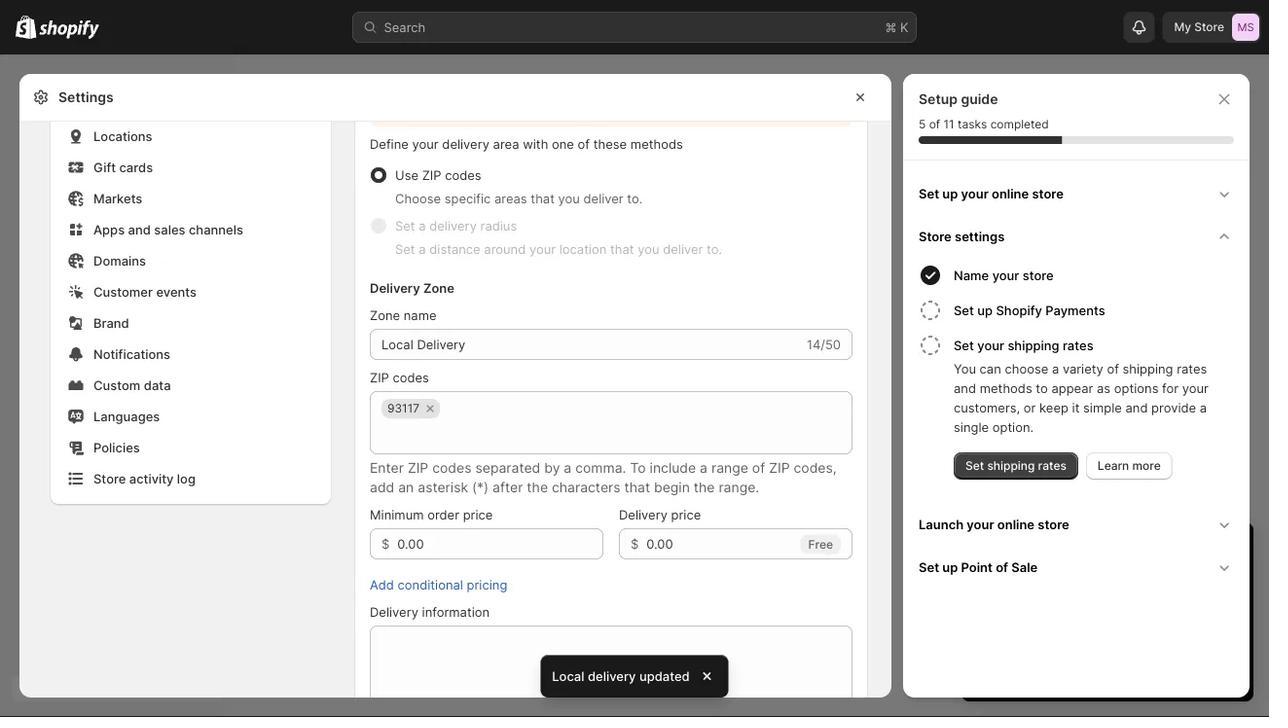 Task type: vqa. For each thing, say whether or not it's contained in the screenshot.
owner
no



Task type: describe. For each thing, give the bounding box(es) containing it.
local
[[552, 669, 584, 684]]

1 price from the left
[[463, 507, 493, 522]]

distance
[[429, 241, 480, 256]]

0 vertical spatial online
[[992, 186, 1029, 201]]

order
[[427, 507, 459, 522]]

trial for just
[[1028, 540, 1063, 564]]

languages
[[93, 409, 160, 424]]

sales
[[154, 222, 185, 237]]

delivery information
[[370, 604, 490, 619]]

your up use zip codes
[[412, 136, 439, 151]]

store inside button
[[1023, 268, 1054, 283]]

ZIP codes field
[[382, 419, 841, 455]]

it
[[1072, 400, 1080, 415]]

a down choose
[[419, 218, 426, 233]]

markets link
[[62, 185, 319, 212]]

tasks
[[958, 117, 987, 131]]

more
[[1132, 459, 1161, 473]]

by
[[544, 460, 560, 476]]

setup
[[919, 91, 958, 108]]

0 vertical spatial that
[[531, 191, 555, 206]]

rates inside you can choose a variety of shipping rates and methods to appear as options for your customers, or keep it simple and provide a single option.
[[1177, 361, 1207, 376]]

name your store
[[954, 268, 1054, 283]]

set a delivery radius
[[395, 218, 517, 233]]

settings dialog
[[19, 0, 892, 717]]

up for point
[[942, 560, 958, 575]]

Minimum order price text field
[[397, 528, 603, 560]]

choose
[[395, 191, 441, 206]]

your right launch
[[967, 517, 994, 532]]

local delivery updated
[[552, 669, 690, 684]]

location
[[559, 241, 607, 256]]

Zone name text field
[[370, 329, 803, 360]]

set for set up point of sale
[[919, 560, 939, 575]]

codes for use zip codes
[[445, 167, 481, 182]]

a left the distance
[[419, 241, 426, 256]]

after
[[493, 479, 523, 496]]

custom data
[[93, 378, 171, 393]]

notifications
[[93, 346, 170, 362]]

your up can
[[977, 338, 1004, 353]]

name
[[404, 308, 437, 323]]

shopify image
[[16, 15, 36, 39]]

0 vertical spatial deliver
[[583, 191, 624, 206]]

brand
[[93, 315, 129, 330]]

set for set a distance around your location that you deliver to.
[[395, 241, 415, 256]]

these
[[593, 136, 627, 151]]

launch
[[919, 517, 964, 532]]

store for store settings
[[919, 229, 952, 244]]

area
[[493, 136, 519, 151]]

name your store button
[[954, 258, 1242, 293]]

setup guide dialog
[[903, 74, 1250, 698]]

characters
[[552, 479, 621, 496]]

of right 5
[[929, 117, 940, 131]]

trial for ends
[[1012, 575, 1034, 590]]

of right one
[[578, 136, 590, 151]]

2 horizontal spatial store
[[1194, 20, 1224, 34]]

up for your
[[942, 186, 958, 201]]

delivery zone
[[370, 280, 454, 295]]

store settings
[[919, 229, 1005, 244]]

ends
[[1038, 575, 1067, 590]]

that inside enter zip codes separated by a comma. to include a range of zip codes, add an asterisk (*) after the characters that begin the range.
[[624, 479, 650, 496]]

store activity log
[[93, 471, 196, 486]]

delivery for your
[[442, 136, 490, 151]]

apps and sales channels link
[[62, 216, 319, 243]]

launch your online store
[[919, 517, 1069, 532]]

pricing
[[467, 577, 507, 592]]

delivery for a
[[429, 218, 477, 233]]

my store image
[[1232, 14, 1259, 41]]

cards
[[119, 160, 153, 175]]

define your delivery area with one of these methods
[[370, 136, 683, 151]]

point
[[961, 560, 993, 575]]

your inside you can choose a variety of shipping rates and methods to appear as options for your customers, or keep it simple and provide a single option.
[[1182, 381, 1209, 396]]

range.
[[719, 479, 759, 496]]

choose
[[1005, 361, 1048, 376]]

specific
[[444, 191, 491, 206]]

your for your trial just started
[[981, 540, 1023, 564]]

range
[[711, 460, 748, 476]]

up for shopify
[[977, 303, 993, 318]]

gift cards
[[93, 160, 153, 175]]

zone name
[[370, 308, 437, 323]]

zip codes
[[370, 370, 429, 385]]

2 the from the left
[[694, 479, 715, 496]]

1 horizontal spatial deliver
[[663, 241, 703, 256]]

set up your online store
[[919, 186, 1064, 201]]

comma.
[[575, 460, 626, 476]]

guide
[[961, 91, 998, 108]]

set your shipping rates button
[[954, 328, 1242, 359]]

minimum order price
[[370, 507, 493, 522]]

your trial just started
[[981, 540, 1173, 564]]

customer events
[[93, 284, 197, 299]]

free
[[808, 537, 833, 551]]

1 vertical spatial online
[[997, 517, 1035, 532]]

add conditional pricing button
[[358, 571, 519, 599]]

1 horizontal spatial zone
[[423, 280, 454, 295]]

1 the from the left
[[527, 479, 548, 496]]

provide
[[1151, 400, 1196, 415]]

around
[[484, 241, 526, 256]]

completed
[[990, 117, 1049, 131]]

11
[[944, 117, 954, 131]]

gift cards link
[[62, 154, 319, 181]]

use
[[395, 167, 419, 182]]

markets
[[93, 191, 142, 206]]

shipping inside button
[[1008, 338, 1059, 353]]

2 vertical spatial shipping
[[987, 459, 1035, 473]]

shopify image
[[39, 20, 100, 39]]

learn
[[1098, 459, 1129, 473]]

mark set your shipping rates as done image
[[919, 334, 942, 357]]

payments
[[1046, 303, 1105, 318]]

set shipping rates link
[[954, 453, 1078, 480]]

radius
[[480, 218, 517, 233]]

policies
[[93, 440, 140, 455]]

1 vertical spatial zone
[[370, 308, 400, 323]]

customers,
[[954, 400, 1020, 415]]

log
[[177, 471, 196, 486]]

you
[[954, 361, 976, 376]]

add
[[370, 577, 394, 592]]

my
[[1174, 20, 1191, 34]]

languages link
[[62, 403, 319, 430]]

set up shopify payments
[[954, 303, 1105, 318]]

events
[[156, 284, 197, 299]]

zip left codes,
[[769, 460, 790, 476]]

just
[[1068, 540, 1101, 564]]

minimum
[[370, 507, 424, 522]]

methods inside you can choose a variety of shipping rates and methods to appear as options for your customers, or keep it simple and provide a single option.
[[980, 381, 1032, 396]]



Task type: locate. For each thing, give the bounding box(es) containing it.
your right name on the top of page
[[992, 268, 1019, 283]]

you can choose a variety of shipping rates and methods to appear as options for your customers, or keep it simple and provide a single option.
[[954, 361, 1209, 435]]

1 vertical spatial that
[[610, 241, 634, 256]]

set your shipping rates element
[[915, 359, 1242, 480]]

0 vertical spatial shipping
[[1008, 338, 1059, 353]]

delivery down add
[[370, 604, 418, 619]]

to
[[1036, 381, 1048, 396]]

2 $ from the left
[[631, 536, 639, 551]]

store
[[1194, 20, 1224, 34], [919, 229, 952, 244], [93, 471, 126, 486]]

up
[[942, 186, 958, 201], [977, 303, 993, 318], [942, 560, 958, 575]]

delivery for delivery zone
[[370, 280, 420, 295]]

1 vertical spatial deliver
[[663, 241, 703, 256]]

name
[[954, 268, 989, 283]]

set for set your shipping rates
[[954, 338, 974, 353]]

rates up variety
[[1063, 338, 1094, 353]]

1 vertical spatial and
[[954, 381, 976, 396]]

5 of 11 tasks completed
[[919, 117, 1049, 131]]

0 horizontal spatial zone
[[370, 308, 400, 323]]

1 $ from the left
[[382, 536, 390, 551]]

1 vertical spatial codes
[[393, 370, 429, 385]]

methods inside settings dialog
[[631, 136, 683, 151]]

set inside set shipping rates link
[[965, 459, 984, 473]]

a
[[419, 218, 426, 233], [419, 241, 426, 256], [1052, 361, 1059, 376], [1200, 400, 1207, 415], [564, 460, 572, 476], [700, 460, 708, 476]]

0 horizontal spatial store
[[93, 471, 126, 486]]

$ down delivery price
[[631, 536, 639, 551]]

1 vertical spatial to.
[[707, 241, 722, 256]]

store up your trial just started
[[1038, 517, 1069, 532]]

zip up an
[[408, 460, 428, 476]]

delivery
[[442, 136, 490, 151], [429, 218, 477, 233], [588, 669, 636, 684]]

learn more link
[[1086, 453, 1173, 480]]

codes up asterisk
[[432, 460, 472, 476]]

up left shopify
[[977, 303, 993, 318]]

trial inside dropdown button
[[1028, 540, 1063, 564]]

locations
[[93, 128, 152, 144]]

set
[[919, 186, 939, 201], [395, 218, 415, 233], [395, 241, 415, 256], [954, 303, 974, 318], [954, 338, 974, 353], [965, 459, 984, 473], [919, 560, 939, 575]]

0 vertical spatial to.
[[627, 191, 643, 206]]

store inside store activity log link
[[93, 471, 126, 486]]

k
[[900, 19, 909, 35]]

the
[[527, 479, 548, 496], [694, 479, 715, 496]]

0 horizontal spatial and
[[128, 222, 151, 237]]

set up you
[[954, 338, 974, 353]]

enter zip codes separated by a comma. to include a range of zip codes, add an asterisk (*) after the characters that begin the range.
[[370, 460, 837, 496]]

1 vertical spatial up
[[977, 303, 993, 318]]

apps
[[93, 222, 125, 237]]

rates inside button
[[1063, 338, 1094, 353]]

0 vertical spatial codes
[[445, 167, 481, 182]]

your trial just started button
[[962, 523, 1254, 564]]

shipping
[[1008, 338, 1059, 353], [1123, 361, 1173, 376], [987, 459, 1035, 473]]

2 vertical spatial store
[[93, 471, 126, 486]]

set for set up your online store
[[919, 186, 939, 201]]

1 horizontal spatial and
[[954, 381, 976, 396]]

rates
[[1063, 338, 1094, 353], [1177, 361, 1207, 376], [1038, 459, 1067, 473]]

one
[[552, 136, 574, 151]]

that right areas
[[531, 191, 555, 206]]

delivery for delivery price
[[619, 507, 668, 522]]

set your shipping rates
[[954, 338, 1094, 353]]

methods right these
[[631, 136, 683, 151]]

set up point of sale button
[[911, 546, 1242, 589]]

set down single
[[965, 459, 984, 473]]

codes up specific
[[445, 167, 481, 182]]

2 price from the left
[[671, 507, 701, 522]]

0 vertical spatial and
[[128, 222, 151, 237]]

store up store settings button
[[1032, 186, 1064, 201]]

0 vertical spatial trial
[[1028, 540, 1063, 564]]

use zip codes
[[395, 167, 481, 182]]

1 vertical spatial shipping
[[1123, 361, 1173, 376]]

5
[[919, 117, 926, 131]]

shipping up choose
[[1008, 338, 1059, 353]]

zone left name
[[370, 308, 400, 323]]

1 horizontal spatial to.
[[707, 241, 722, 256]]

set up the delivery zone
[[395, 241, 415, 256]]

store left settings
[[919, 229, 952, 244]]

delivery left area
[[442, 136, 490, 151]]

and down you
[[954, 381, 976, 396]]

set right the mark set up shopify payments as done image
[[954, 303, 974, 318]]

up left point
[[942, 560, 958, 575]]

asterisk
[[418, 479, 468, 496]]

keep
[[1040, 400, 1069, 415]]

customer events link
[[62, 278, 319, 306]]

of up the range.
[[752, 460, 765, 476]]

that down to
[[624, 479, 650, 496]]

online up settings
[[992, 186, 1029, 201]]

delivery up the distance
[[429, 218, 477, 233]]

set up point of sale
[[919, 560, 1038, 575]]

0 vertical spatial store
[[1194, 20, 1224, 34]]

price down (*)
[[463, 507, 493, 522]]

set up store settings
[[919, 186, 939, 201]]

to.
[[627, 191, 643, 206], [707, 241, 722, 256]]

add
[[370, 479, 394, 496]]

a right by
[[564, 460, 572, 476]]

settings
[[955, 229, 1005, 244]]

a left range
[[700, 460, 708, 476]]

1 vertical spatial store
[[919, 229, 952, 244]]

your down set up point of sale
[[981, 575, 1008, 590]]

1 vertical spatial trial
[[1012, 575, 1034, 590]]

begin
[[654, 479, 690, 496]]

2 vertical spatial store
[[1038, 517, 1069, 532]]

and down "options"
[[1126, 400, 1148, 415]]

your down the launch your online store
[[981, 540, 1023, 564]]

of inside enter zip codes separated by a comma. to include a range of zip codes, add an asterisk (*) after the characters that begin the range.
[[752, 460, 765, 476]]

set inside set up shopify payments button
[[954, 303, 974, 318]]

settings
[[58, 89, 114, 106]]

customer
[[93, 284, 153, 299]]

$ down minimum
[[382, 536, 390, 551]]

price down begin
[[671, 507, 701, 522]]

codes
[[445, 167, 481, 182], [393, 370, 429, 385], [432, 460, 472, 476]]

store for store activity log
[[93, 471, 126, 486]]

and right apps
[[128, 222, 151, 237]]

single
[[954, 419, 989, 435]]

$
[[382, 536, 390, 551], [631, 536, 639, 551]]

that
[[531, 191, 555, 206], [610, 241, 634, 256], [624, 479, 650, 496]]

codes up the 93117
[[393, 370, 429, 385]]

1 horizontal spatial methods
[[980, 381, 1032, 396]]

2 vertical spatial delivery
[[588, 669, 636, 684]]

1 vertical spatial store
[[1023, 268, 1054, 283]]

delivery down begin
[[619, 507, 668, 522]]

with
[[523, 136, 548, 151]]

2 your from the top
[[981, 575, 1008, 590]]

locations link
[[62, 123, 319, 150]]

your right for
[[1182, 381, 1209, 396]]

0 vertical spatial store
[[1032, 186, 1064, 201]]

you right location
[[638, 241, 659, 256]]

set inside set up point of sale button
[[919, 560, 939, 575]]

0 vertical spatial up
[[942, 186, 958, 201]]

$ for minimum
[[382, 536, 390, 551]]

1 vertical spatial rates
[[1177, 361, 1207, 376]]

set for set a delivery radius
[[395, 218, 415, 233]]

launch your online store button
[[911, 503, 1242, 546]]

0 vertical spatial you
[[558, 191, 580, 206]]

0 vertical spatial your
[[981, 540, 1023, 564]]

0 horizontal spatial the
[[527, 479, 548, 496]]

channels
[[189, 222, 243, 237]]

0 vertical spatial rates
[[1063, 338, 1094, 353]]

0 vertical spatial delivery
[[442, 136, 490, 151]]

to
[[630, 460, 646, 476]]

set down launch
[[919, 560, 939, 575]]

your inside dropdown button
[[981, 540, 1023, 564]]

sale
[[1011, 560, 1038, 575]]

zone
[[423, 280, 454, 295], [370, 308, 400, 323]]

0 horizontal spatial $
[[382, 536, 390, 551]]

of up as
[[1107, 361, 1119, 376]]

set for set up shopify payments
[[954, 303, 974, 318]]

define
[[370, 136, 409, 151]]

learn more
[[1098, 459, 1161, 473]]

mark set up shopify payments as done image
[[919, 299, 942, 322]]

up up store settings
[[942, 186, 958, 201]]

your inside button
[[992, 268, 1019, 283]]

delivery right local
[[588, 669, 636, 684]]

of inside button
[[996, 560, 1008, 575]]

as
[[1097, 381, 1111, 396]]

delivery for delivery information
[[370, 604, 418, 619]]

search
[[384, 19, 426, 35]]

choose specific areas that you deliver to.
[[395, 191, 643, 206]]

that right location
[[610, 241, 634, 256]]

the down range
[[694, 479, 715, 496]]

2 vertical spatial delivery
[[370, 604, 418, 619]]

your up settings
[[961, 186, 989, 201]]

0 vertical spatial zone
[[423, 280, 454, 295]]

of
[[929, 117, 940, 131], [578, 136, 590, 151], [1107, 361, 1119, 376], [752, 460, 765, 476], [996, 560, 1008, 575]]

Delivery information text field
[[370, 626, 853, 706]]

the down by
[[527, 479, 548, 496]]

of left sale
[[996, 560, 1008, 575]]

set for set shipping rates
[[965, 459, 984, 473]]

options
[[1114, 381, 1159, 396]]

0 horizontal spatial methods
[[631, 136, 683, 151]]

and
[[128, 222, 151, 237], [954, 381, 976, 396], [1126, 400, 1148, 415]]

my store
[[1174, 20, 1224, 34]]

2 horizontal spatial and
[[1126, 400, 1148, 415]]

1 your from the top
[[981, 540, 1023, 564]]

1 horizontal spatial price
[[671, 507, 701, 522]]

online up sale
[[997, 517, 1035, 532]]

1 horizontal spatial store
[[919, 229, 952, 244]]

1 vertical spatial methods
[[980, 381, 1032, 396]]

you up set a distance around your location that you deliver to.
[[558, 191, 580, 206]]

your right around
[[529, 241, 556, 256]]

zip right use
[[422, 167, 441, 182]]

1 vertical spatial delivery
[[619, 507, 668, 522]]

1 vertical spatial your
[[981, 575, 1008, 590]]

rates up for
[[1177, 361, 1207, 376]]

delivery up zone name
[[370, 280, 420, 295]]

shipping up "options"
[[1123, 361, 1173, 376]]

notifications link
[[62, 341, 319, 368]]

set inside set your shipping rates button
[[954, 338, 974, 353]]

0 horizontal spatial you
[[558, 191, 580, 206]]

a up appear
[[1052, 361, 1059, 376]]

an
[[398, 479, 414, 496]]

0 horizontal spatial to.
[[627, 191, 643, 206]]

option.
[[992, 419, 1034, 435]]

1 vertical spatial delivery
[[429, 218, 477, 233]]

codes inside enter zip codes separated by a comma. to include a range of zip codes, add an asterisk (*) after the characters that begin the range.
[[432, 460, 472, 476]]

codes for enter zip codes separated by a comma. to include a range of zip codes, add an asterisk (*) after the characters that begin the range.
[[432, 460, 472, 476]]

a right provide
[[1200, 400, 1207, 415]]

⌘
[[885, 19, 897, 35]]

your trial ends on
[[981, 575, 1089, 590]]

2 vertical spatial codes
[[432, 460, 472, 476]]

shipping inside you can choose a variety of shipping rates and methods to appear as options for your customers, or keep it simple and provide a single option.
[[1123, 361, 1173, 376]]

simple
[[1083, 400, 1122, 415]]

zone up name
[[423, 280, 454, 295]]

information
[[422, 604, 490, 619]]

1 vertical spatial you
[[638, 241, 659, 256]]

0 horizontal spatial price
[[463, 507, 493, 522]]

add conditional pricing
[[370, 577, 507, 592]]

set down choose
[[395, 218, 415, 233]]

store down policies
[[93, 471, 126, 486]]

set inside "set up your online store" button
[[919, 186, 939, 201]]

can
[[980, 361, 1001, 376]]

Delivery price text field
[[647, 528, 797, 560]]

0 vertical spatial delivery
[[370, 280, 420, 295]]

store right my
[[1194, 20, 1224, 34]]

methods down can
[[980, 381, 1032, 396]]

trial up ends
[[1028, 540, 1063, 564]]

$ for delivery
[[631, 536, 639, 551]]

1 horizontal spatial $
[[631, 536, 639, 551]]

0 horizontal spatial deliver
[[583, 191, 624, 206]]

zip up the 93117
[[370, 370, 389, 385]]

policies link
[[62, 434, 319, 461]]

2 vertical spatial and
[[1126, 400, 1148, 415]]

your for your trial ends on
[[981, 575, 1008, 590]]

enter
[[370, 460, 404, 476]]

shipping down option.
[[987, 459, 1035, 473]]

on
[[1070, 575, 1085, 590]]

you
[[558, 191, 580, 206], [638, 241, 659, 256]]

conditional
[[398, 577, 463, 592]]

store up set up shopify payments
[[1023, 268, 1054, 283]]

separated
[[475, 460, 540, 476]]

1 horizontal spatial the
[[694, 479, 715, 496]]

2 vertical spatial rates
[[1038, 459, 1067, 473]]

rates down keep
[[1038, 459, 1067, 473]]

store inside store settings button
[[919, 229, 952, 244]]

price
[[463, 507, 493, 522], [671, 507, 701, 522]]

of inside you can choose a variety of shipping rates and methods to appear as options for your customers, or keep it simple and provide a single option.
[[1107, 361, 1119, 376]]

and inside apps and sales channels link
[[128, 222, 151, 237]]

2 vertical spatial that
[[624, 479, 650, 496]]

2 vertical spatial up
[[942, 560, 958, 575]]

trial down sale
[[1012, 575, 1034, 590]]

1 horizontal spatial you
[[638, 241, 659, 256]]

(*)
[[472, 479, 489, 496]]

set up shopify payments button
[[954, 293, 1242, 328]]

deliver
[[583, 191, 624, 206], [663, 241, 703, 256]]

0 vertical spatial methods
[[631, 136, 683, 151]]



